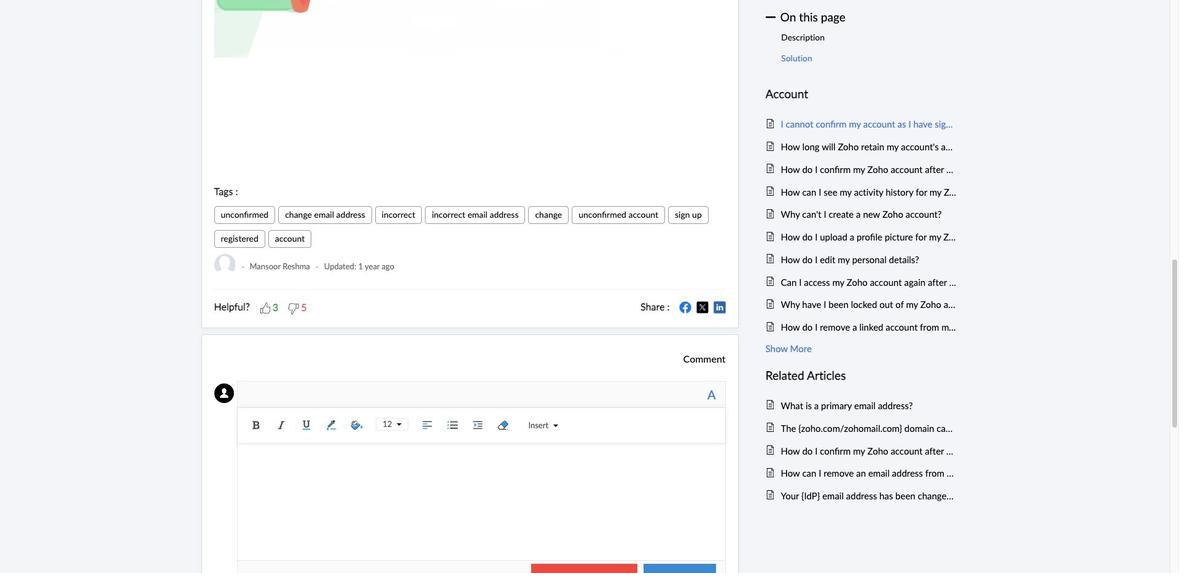 Task type: describe. For each thing, give the bounding box(es) containing it.
indent image
[[469, 416, 487, 435]]

underline (ctrl+u) image
[[298, 416, 316, 435]]

clear formatting image
[[494, 416, 513, 435]]

font size image
[[392, 423, 402, 427]]

linkedin image
[[714, 302, 726, 314]]

facebook image
[[679, 302, 691, 314]]

twitter image
[[696, 302, 709, 314]]

bold (ctrl+b) image
[[247, 416, 266, 435]]

background color image
[[348, 416, 366, 435]]

1 heading from the top
[[766, 85, 957, 104]]

lists image
[[444, 416, 462, 435]]

italic (ctrl+i) image
[[272, 416, 291, 435]]



Task type: locate. For each thing, give the bounding box(es) containing it.
insert options image
[[549, 424, 558, 429]]

1 vertical spatial heading
[[766, 367, 957, 386]]

a gif showing how to edit the email address that is registered incorrectly. image
[[214, 0, 726, 58]]

2 heading from the top
[[766, 367, 957, 386]]

heading
[[766, 85, 957, 104], [766, 367, 957, 386]]

0 vertical spatial heading
[[766, 85, 957, 104]]

align image
[[419, 416, 437, 435]]

font color image
[[323, 416, 341, 435]]



Task type: vqa. For each thing, say whether or not it's contained in the screenshot.
the choose languages "element"
no



